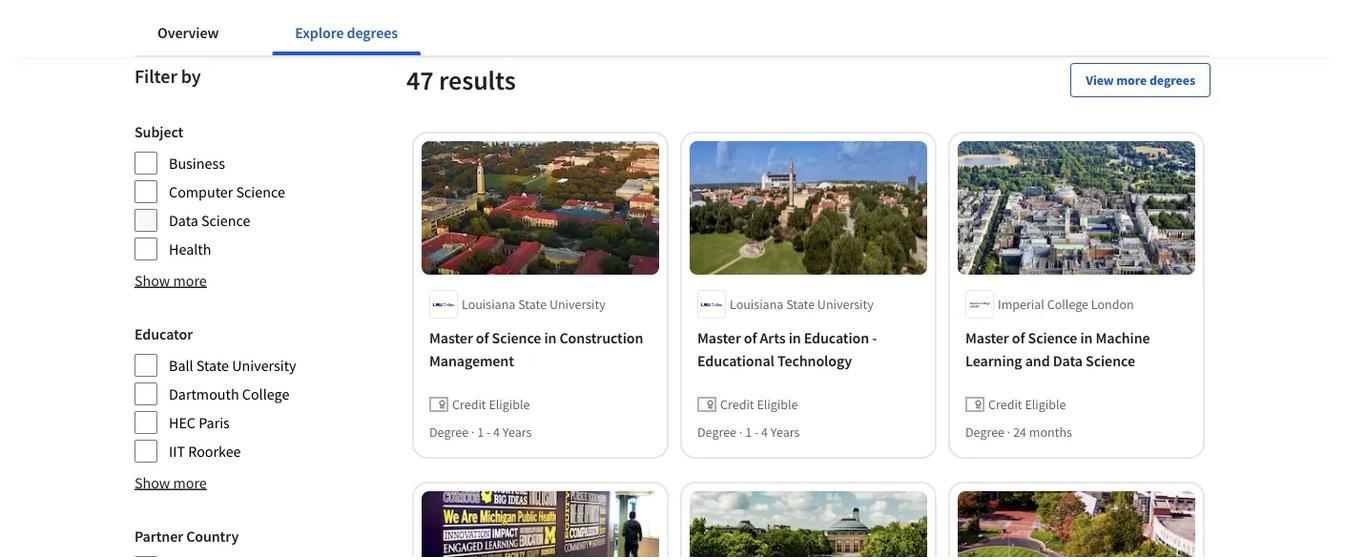 Task type: vqa. For each thing, say whether or not it's contained in the screenshot.
middle in
yes



Task type: describe. For each thing, give the bounding box(es) containing it.
in for machine
[[1081, 328, 1093, 347]]

state inside educator group
[[196, 356, 229, 375]]

show for health
[[135, 271, 170, 290]]

of for master of science in machine learning and data science
[[1012, 328, 1025, 347]]

show more for iit roorkee
[[135, 473, 207, 492]]

more inside button
[[1117, 72, 1147, 89]]

degree for master of science in machine learning and data science
[[966, 424, 1005, 441]]

education
[[804, 328, 869, 347]]

credit eligible for master of arts in education - educational technology
[[720, 396, 798, 413]]

4 for science
[[493, 424, 500, 441]]

imperial
[[998, 296, 1045, 313]]

filter by
[[135, 64, 201, 88]]

country
[[186, 527, 239, 546]]

hec
[[169, 413, 196, 432]]

master of science in machine learning and data science link
[[966, 326, 1188, 372]]

show more button for health
[[135, 269, 207, 292]]

master for master of arts in education - educational technology
[[697, 328, 741, 347]]

- for master of arts in education - educational technology
[[755, 424, 759, 441]]

roorkee
[[188, 442, 241, 461]]

- inside master of arts in education - educational technology
[[872, 328, 877, 347]]

· for master of science in construction management
[[471, 424, 475, 441]]

more for dartmouth college
[[173, 473, 207, 492]]

louisiana for science
[[462, 296, 516, 313]]

master of science in construction management link
[[429, 326, 652, 372]]

eligible for learning
[[1025, 396, 1066, 413]]

view more degrees
[[1086, 72, 1196, 89]]

of for master of science in construction management
[[476, 328, 489, 347]]

science up and
[[1028, 328, 1078, 347]]

business
[[169, 154, 225, 173]]

explore degrees
[[295, 23, 398, 42]]

eligible for management
[[489, 396, 530, 413]]

master for master of science in machine learning and data science
[[966, 328, 1009, 347]]

college for dartmouth
[[242, 385, 289, 404]]

arts
[[760, 328, 786, 347]]

47
[[406, 63, 434, 97]]

partner
[[135, 527, 183, 546]]

more for computer science
[[173, 271, 207, 290]]

show more button for iit roorkee
[[135, 471, 207, 494]]

computer science
[[169, 182, 285, 201]]

london
[[1091, 296, 1134, 313]]

· for master of arts in education - educational technology
[[739, 424, 743, 441]]

· for master of science in machine learning and data science
[[1007, 424, 1011, 441]]

degree for master of science in construction management
[[429, 424, 469, 441]]

partner country
[[135, 527, 239, 546]]

eligible for -
[[757, 396, 798, 413]]

1 for master of science in construction management
[[477, 424, 484, 441]]

data science
[[169, 211, 250, 230]]

and
[[1025, 351, 1050, 370]]

master of science in construction management
[[429, 328, 644, 370]]

science inside master of science in construction management
[[492, 328, 541, 347]]

- for master of science in construction management
[[487, 424, 491, 441]]

paris
[[199, 413, 230, 432]]

credit for master of arts in education - educational technology
[[720, 396, 754, 413]]

47 results
[[406, 63, 516, 97]]

results
[[439, 63, 516, 97]]

learning
[[966, 351, 1022, 370]]

science down computer science
[[201, 211, 250, 230]]

subject group
[[135, 120, 296, 261]]

university for education
[[818, 296, 874, 313]]

health
[[169, 239, 211, 259]]



Task type: locate. For each thing, give the bounding box(es) containing it.
more down health
[[173, 271, 207, 290]]

credit down educational
[[720, 396, 754, 413]]

1 credit from the left
[[452, 396, 486, 413]]

1 degree · 1 - 4 years from the left
[[429, 424, 532, 441]]

state up 'dartmouth'
[[196, 356, 229, 375]]

3 master from the left
[[966, 328, 1009, 347]]

0 horizontal spatial degree
[[429, 424, 469, 441]]

louisiana state university
[[462, 296, 606, 313], [730, 296, 874, 313]]

2 · from the left
[[739, 424, 743, 441]]

2 degree · 1 - 4 years from the left
[[697, 424, 800, 441]]

university for construction
[[549, 296, 606, 313]]

2 horizontal spatial degree
[[966, 424, 1005, 441]]

1 credit eligible from the left
[[452, 396, 530, 413]]

eligible
[[489, 396, 530, 413], [757, 396, 798, 413], [1025, 396, 1066, 413]]

technology
[[778, 351, 852, 370]]

state up master of science in construction management
[[518, 296, 547, 313]]

college
[[1047, 296, 1089, 313], [242, 385, 289, 404]]

0 horizontal spatial state
[[196, 356, 229, 375]]

iit
[[169, 442, 185, 461]]

credit eligible down management
[[452, 396, 530, 413]]

show more button down "iit"
[[135, 471, 207, 494]]

1 horizontal spatial master
[[697, 328, 741, 347]]

by
[[181, 64, 201, 88]]

- down educational
[[755, 424, 759, 441]]

2 eligible from the left
[[757, 396, 798, 413]]

master of science in machine learning and data science
[[966, 328, 1150, 370]]

in left construction
[[544, 328, 557, 347]]

1 of from the left
[[476, 328, 489, 347]]

credit up degree · 24 months
[[989, 396, 1022, 413]]

state
[[518, 296, 547, 313], [786, 296, 815, 313], [196, 356, 229, 375]]

2 credit from the left
[[720, 396, 754, 413]]

science up data science
[[236, 182, 285, 201]]

0 horizontal spatial 1
[[477, 424, 484, 441]]

0 vertical spatial show more
[[135, 271, 207, 290]]

degree · 1 - 4 years
[[429, 424, 532, 441], [697, 424, 800, 441]]

2 degree from the left
[[697, 424, 737, 441]]

machine
[[1096, 328, 1150, 347]]

1 horizontal spatial louisiana
[[730, 296, 784, 313]]

credit
[[452, 396, 486, 413], [720, 396, 754, 413], [989, 396, 1022, 413]]

louisiana
[[462, 296, 516, 313], [730, 296, 784, 313]]

in for construction
[[544, 328, 557, 347]]

1 degree from the left
[[429, 424, 469, 441]]

dartmouth college
[[169, 385, 289, 404]]

0 horizontal spatial credit
[[452, 396, 486, 413]]

2 show from the top
[[135, 473, 170, 492]]

in inside master of science in machine learning and data science
[[1081, 328, 1093, 347]]

0 horizontal spatial degrees
[[347, 23, 398, 42]]

university inside educator group
[[232, 356, 296, 375]]

2 horizontal spatial in
[[1081, 328, 1093, 347]]

-
[[872, 328, 877, 347], [487, 424, 491, 441], [755, 424, 759, 441]]

0 vertical spatial data
[[169, 211, 198, 230]]

louisiana for arts
[[730, 296, 784, 313]]

1 vertical spatial data
[[1053, 351, 1083, 370]]

years down management
[[503, 424, 532, 441]]

management
[[429, 351, 514, 370]]

2 vertical spatial more
[[173, 473, 207, 492]]

2 show more from the top
[[135, 473, 207, 492]]

ball state university
[[169, 356, 296, 375]]

2 in from the left
[[789, 328, 801, 347]]

1 for master of arts in education - educational technology
[[745, 424, 752, 441]]

show down health
[[135, 271, 170, 290]]

months
[[1029, 424, 1072, 441]]

1 1 from the left
[[477, 424, 484, 441]]

explore
[[295, 23, 344, 42]]

1 horizontal spatial 1
[[745, 424, 752, 441]]

1 · from the left
[[471, 424, 475, 441]]

science
[[236, 182, 285, 201], [201, 211, 250, 230], [492, 328, 541, 347], [1028, 328, 1078, 347], [1086, 351, 1135, 370]]

master up learning
[[966, 328, 1009, 347]]

1 horizontal spatial louisiana state university
[[730, 296, 874, 313]]

subject
[[135, 122, 183, 141]]

university up construction
[[549, 296, 606, 313]]

in right arts
[[789, 328, 801, 347]]

0 vertical spatial degrees
[[347, 23, 398, 42]]

master
[[429, 328, 473, 347], [697, 328, 741, 347], [966, 328, 1009, 347]]

degree · 24 months
[[966, 424, 1072, 441]]

state for science
[[518, 296, 547, 313]]

in inside master of arts in education - educational technology
[[789, 328, 801, 347]]

degree
[[429, 424, 469, 441], [697, 424, 737, 441], [966, 424, 1005, 441]]

more
[[1117, 72, 1147, 89], [173, 271, 207, 290], [173, 473, 207, 492]]

2 4 from the left
[[761, 424, 768, 441]]

1 eligible from the left
[[489, 396, 530, 413]]

of up management
[[476, 328, 489, 347]]

degree · 1 - 4 years down management
[[429, 424, 532, 441]]

1 show more from the top
[[135, 271, 207, 290]]

1
[[477, 424, 484, 441], [745, 424, 752, 441]]

university up education
[[818, 296, 874, 313]]

4 down educational
[[761, 424, 768, 441]]

- right education
[[872, 328, 877, 347]]

degree · 1 - 4 years for master of science in construction management
[[429, 424, 532, 441]]

master inside master of science in machine learning and data science
[[966, 328, 1009, 347]]

1 vertical spatial college
[[242, 385, 289, 404]]

0 horizontal spatial credit eligible
[[452, 396, 530, 413]]

0 horizontal spatial college
[[242, 385, 289, 404]]

2 horizontal spatial state
[[786, 296, 815, 313]]

2 horizontal spatial ·
[[1007, 424, 1011, 441]]

1 horizontal spatial ·
[[739, 424, 743, 441]]

1 horizontal spatial eligible
[[757, 396, 798, 413]]

· left 24
[[1007, 424, 1011, 441]]

state up master of arts in education - educational technology link
[[786, 296, 815, 313]]

computer
[[169, 182, 233, 201]]

overview
[[157, 23, 219, 42]]

data inside subject group
[[169, 211, 198, 230]]

science up management
[[492, 328, 541, 347]]

show more button down health
[[135, 269, 207, 292]]

overview button
[[135, 10, 242, 55]]

of for master of arts in education - educational technology
[[744, 328, 757, 347]]

1 show from the top
[[135, 271, 170, 290]]

3 in from the left
[[1081, 328, 1093, 347]]

credit eligible for master of science in construction management
[[452, 396, 530, 413]]

1 horizontal spatial of
[[744, 328, 757, 347]]

more down "iit"
[[173, 473, 207, 492]]

2 horizontal spatial of
[[1012, 328, 1025, 347]]

24
[[1013, 424, 1027, 441]]

degree down management
[[429, 424, 469, 441]]

years for arts
[[771, 424, 800, 441]]

science down "machine"
[[1086, 351, 1135, 370]]

data right and
[[1053, 351, 1083, 370]]

1 horizontal spatial degree
[[697, 424, 737, 441]]

eligible up months
[[1025, 396, 1066, 413]]

educational
[[697, 351, 775, 370]]

filter
[[135, 64, 177, 88]]

degree · 1 - 4 years down educational
[[697, 424, 800, 441]]

degree · 1 - 4 years for master of arts in education - educational technology
[[697, 424, 800, 441]]

in left "machine"
[[1081, 328, 1093, 347]]

2 master from the left
[[697, 328, 741, 347]]

2 1 from the left
[[745, 424, 752, 441]]

of inside master of science in construction management
[[476, 328, 489, 347]]

dartmouth
[[169, 385, 239, 404]]

0 horizontal spatial eligible
[[489, 396, 530, 413]]

show more down health
[[135, 271, 207, 290]]

eligible down master of arts in education - educational technology
[[757, 396, 798, 413]]

educator group
[[135, 323, 296, 464]]

·
[[471, 424, 475, 441], [739, 424, 743, 441], [1007, 424, 1011, 441]]

0 horizontal spatial degree · 1 - 4 years
[[429, 424, 532, 441]]

credit eligible
[[452, 396, 530, 413], [720, 396, 798, 413], [989, 396, 1066, 413]]

2 horizontal spatial -
[[872, 328, 877, 347]]

1 vertical spatial show more
[[135, 473, 207, 492]]

master up management
[[429, 328, 473, 347]]

degrees
[[347, 23, 398, 42], [1150, 72, 1196, 89]]

1 down educational
[[745, 424, 752, 441]]

3 · from the left
[[1007, 424, 1011, 441]]

0 horizontal spatial university
[[232, 356, 296, 375]]

· down management
[[471, 424, 475, 441]]

college down ball state university at the left
[[242, 385, 289, 404]]

master inside master of science in construction management
[[429, 328, 473, 347]]

0 vertical spatial more
[[1117, 72, 1147, 89]]

4
[[493, 424, 500, 441], [761, 424, 768, 441]]

1 horizontal spatial credit eligible
[[720, 396, 798, 413]]

more right "view"
[[1117, 72, 1147, 89]]

show more button
[[135, 269, 207, 292], [135, 471, 207, 494]]

of inside master of arts in education - educational technology
[[744, 328, 757, 347]]

louisiana state university up master of science in construction management
[[462, 296, 606, 313]]

in for education
[[789, 328, 801, 347]]

degree for master of arts in education - educational technology
[[697, 424, 737, 441]]

2 credit eligible from the left
[[720, 396, 798, 413]]

tab list containing overview
[[135, 10, 451, 55]]

credit eligible down educational
[[720, 396, 798, 413]]

0 vertical spatial college
[[1047, 296, 1089, 313]]

credit down management
[[452, 396, 486, 413]]

3 credit eligible from the left
[[989, 396, 1066, 413]]

0 horizontal spatial of
[[476, 328, 489, 347]]

master for master of science in construction management
[[429, 328, 473, 347]]

degrees right the explore
[[347, 23, 398, 42]]

hec paris
[[169, 413, 230, 432]]

show more
[[135, 271, 207, 290], [135, 473, 207, 492]]

degrees right "view"
[[1150, 72, 1196, 89]]

show
[[135, 271, 170, 290], [135, 473, 170, 492]]

0 horizontal spatial in
[[544, 328, 557, 347]]

1 show more button from the top
[[135, 269, 207, 292]]

0 vertical spatial show more button
[[135, 269, 207, 292]]

of
[[476, 328, 489, 347], [744, 328, 757, 347], [1012, 328, 1025, 347]]

credit eligible for master of science in machine learning and data science
[[989, 396, 1066, 413]]

in inside master of science in construction management
[[544, 328, 557, 347]]

1 in from the left
[[544, 328, 557, 347]]

1 vertical spatial degrees
[[1150, 72, 1196, 89]]

- down management
[[487, 424, 491, 441]]

university
[[549, 296, 606, 313], [818, 296, 874, 313], [232, 356, 296, 375]]

1 horizontal spatial 4
[[761, 424, 768, 441]]

1 4 from the left
[[493, 424, 500, 441]]

0 horizontal spatial master
[[429, 328, 473, 347]]

2 show more button from the top
[[135, 471, 207, 494]]

2 horizontal spatial credit
[[989, 396, 1022, 413]]

of down the imperial
[[1012, 328, 1025, 347]]

credit for master of science in machine learning and data science
[[989, 396, 1022, 413]]

1 vertical spatial show
[[135, 473, 170, 492]]

in
[[544, 328, 557, 347], [789, 328, 801, 347], [1081, 328, 1093, 347]]

master up educational
[[697, 328, 741, 347]]

2 horizontal spatial university
[[818, 296, 874, 313]]

· down educational
[[739, 424, 743, 441]]

1 horizontal spatial -
[[755, 424, 759, 441]]

2 of from the left
[[744, 328, 757, 347]]

0 horizontal spatial 4
[[493, 424, 500, 441]]

master inside master of arts in education - educational technology
[[697, 328, 741, 347]]

view
[[1086, 72, 1114, 89]]

0 horizontal spatial years
[[503, 424, 532, 441]]

3 eligible from the left
[[1025, 396, 1066, 413]]

credit for master of science in construction management
[[452, 396, 486, 413]]

3 credit from the left
[[989, 396, 1022, 413]]

of inside master of science in machine learning and data science
[[1012, 328, 1025, 347]]

state for arts
[[786, 296, 815, 313]]

1 years from the left
[[503, 424, 532, 441]]

educator
[[135, 324, 193, 344]]

master of arts in education - educational technology
[[697, 328, 877, 370]]

ball
[[169, 356, 193, 375]]

0 horizontal spatial data
[[169, 211, 198, 230]]

0 horizontal spatial ·
[[471, 424, 475, 441]]

eligible down management
[[489, 396, 530, 413]]

1 horizontal spatial data
[[1053, 351, 1083, 370]]

university up dartmouth college
[[232, 356, 296, 375]]

credit eligible up 24
[[989, 396, 1066, 413]]

0 horizontal spatial louisiana state university
[[462, 296, 606, 313]]

2 horizontal spatial eligible
[[1025, 396, 1066, 413]]

years
[[503, 424, 532, 441], [771, 424, 800, 441]]

of left arts
[[744, 328, 757, 347]]

louisiana up arts
[[730, 296, 784, 313]]

construction
[[560, 328, 644, 347]]

2 years from the left
[[771, 424, 800, 441]]

0 horizontal spatial louisiana
[[462, 296, 516, 313]]

2 horizontal spatial credit eligible
[[989, 396, 1066, 413]]

1 horizontal spatial college
[[1047, 296, 1089, 313]]

2 louisiana from the left
[[730, 296, 784, 313]]

1 louisiana state university from the left
[[462, 296, 606, 313]]

4 for arts
[[761, 424, 768, 441]]

2 horizontal spatial master
[[966, 328, 1009, 347]]

3 of from the left
[[1012, 328, 1025, 347]]

show down "iit"
[[135, 473, 170, 492]]

louisiana state university up arts
[[730, 296, 874, 313]]

1 horizontal spatial degrees
[[1150, 72, 1196, 89]]

4 down management
[[493, 424, 500, 441]]

partner country group
[[135, 525, 296, 557]]

data inside master of science in machine learning and data science
[[1053, 351, 1083, 370]]

data
[[169, 211, 198, 230], [1053, 351, 1083, 370]]

data up health
[[169, 211, 198, 230]]

iit roorkee
[[169, 442, 241, 461]]

college for imperial
[[1047, 296, 1089, 313]]

1 horizontal spatial credit
[[720, 396, 754, 413]]

degree left 24
[[966, 424, 1005, 441]]

1 horizontal spatial degree · 1 - 4 years
[[697, 424, 800, 441]]

1 louisiana from the left
[[462, 296, 516, 313]]

college inside educator group
[[242, 385, 289, 404]]

years for science
[[503, 424, 532, 441]]

1 master from the left
[[429, 328, 473, 347]]

louisiana state university for science
[[462, 296, 606, 313]]

tab list
[[135, 10, 451, 55]]

1 horizontal spatial state
[[518, 296, 547, 313]]

1 vertical spatial show more button
[[135, 471, 207, 494]]

show more down "iit"
[[135, 473, 207, 492]]

0 horizontal spatial -
[[487, 424, 491, 441]]

1 horizontal spatial in
[[789, 328, 801, 347]]

degree down educational
[[697, 424, 737, 441]]

0 vertical spatial show
[[135, 271, 170, 290]]

imperial college london
[[998, 296, 1134, 313]]

explore degrees button
[[272, 10, 421, 55]]

master of arts in education - educational technology link
[[697, 326, 920, 372]]

view more degrees button
[[1071, 63, 1211, 97]]

show more for health
[[135, 271, 207, 290]]

2 louisiana state university from the left
[[730, 296, 874, 313]]

3 degree from the left
[[966, 424, 1005, 441]]

years down the technology
[[771, 424, 800, 441]]

degrees inside tab list
[[347, 23, 398, 42]]

1 down management
[[477, 424, 484, 441]]

1 horizontal spatial university
[[549, 296, 606, 313]]

college left london
[[1047, 296, 1089, 313]]

louisiana up management
[[462, 296, 516, 313]]

louisiana state university for arts
[[730, 296, 874, 313]]

1 vertical spatial more
[[173, 271, 207, 290]]

show for iit roorkee
[[135, 473, 170, 492]]

1 horizontal spatial years
[[771, 424, 800, 441]]



